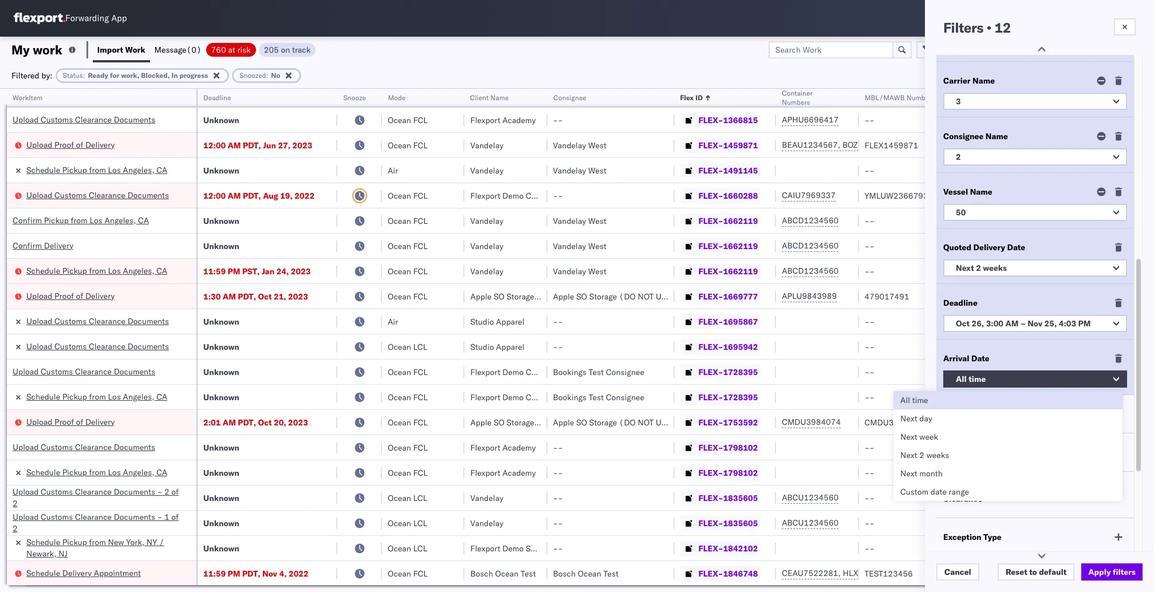 Task type: vqa. For each thing, say whether or not it's contained in the screenshot.
Date
yes



Task type: locate. For each thing, give the bounding box(es) containing it.
deadline inside deadline 'button'
[[203, 93, 231, 102]]

pickup inside schedule pickup from new york, ny / newark, nj
[[62, 537, 87, 548]]

all up next day
[[901, 395, 911, 406]]

1 demo from the top
[[503, 191, 524, 201]]

los for 2nd schedule pickup from los angeles, ca "link" from the top of the page
[[108, 266, 121, 276]]

1 vertical spatial academy
[[503, 443, 536, 453]]

1 jawla from the top
[[1052, 140, 1072, 150]]

1 horizontal spatial bosch ocean test
[[553, 569, 619, 579]]

1 12:00 from the top
[[203, 140, 226, 150]]

2 gaurav from the top
[[1024, 165, 1050, 176]]

0 vertical spatial flex-1662119
[[699, 216, 758, 226]]

11:59 for 11:59 pm pst, jan 24, 2023
[[203, 266, 226, 276]]

1728395 down 1695942
[[724, 367, 758, 377]]

12:00 am pdt, aug 19, 2022
[[203, 191, 315, 201]]

1 vertical spatial 11:59
[[203, 569, 226, 579]]

1 vertical spatial type
[[984, 532, 1002, 543]]

jawla
[[1052, 140, 1072, 150], [1052, 165, 1072, 176], [1052, 216, 1072, 226], [1052, 241, 1072, 251], [1052, 493, 1072, 503], [1052, 518, 1072, 529], [1052, 569, 1072, 579]]

: for status
[[83, 71, 85, 79]]

am right 2:01
[[223, 417, 236, 428]]

omkar
[[1024, 115, 1048, 125]]

3 flexport demo consignee from the top
[[471, 392, 565, 403]]

1 vertical spatial date
[[972, 354, 990, 364]]

1 studio apparel from the top
[[471, 317, 525, 327]]

work right import
[[125, 44, 145, 55]]

west
[[588, 140, 607, 150], [588, 165, 607, 176], [588, 216, 607, 226], [588, 241, 607, 251], [588, 266, 607, 276]]

1 horizontal spatial time
[[969, 374, 986, 385]]

bosch ocean test down shipper
[[553, 569, 619, 579]]

all time for all time button
[[956, 374, 986, 385]]

upload proof of delivery link for 2:01
[[26, 416, 115, 428]]

of for 2:01 am pdt, oct 20, 2023's upload proof of delivery button
[[76, 417, 83, 427]]

2 lcl from the top
[[413, 493, 428, 503]]

of inside upload customs clearance documents - 2 of 2
[[171, 487, 179, 497]]

flex
[[681, 93, 694, 102]]

2 academy from the top
[[503, 443, 536, 453]]

0 vertical spatial 11:59
[[203, 266, 226, 276]]

customs
[[41, 114, 73, 125], [54, 190, 87, 200], [54, 316, 87, 326], [54, 341, 87, 352], [41, 366, 73, 377], [41, 442, 73, 452], [984, 486, 1018, 496], [41, 487, 73, 497], [41, 512, 73, 522]]

2022 right 19,
[[295, 191, 315, 201]]

workitem button
[[7, 91, 185, 103]]

6 jawla from the top
[[1052, 518, 1072, 529]]

1 resize handle column header from the left
[[183, 89, 197, 593]]

0 horizontal spatial :
[[83, 71, 85, 79]]

0 horizontal spatial ready
[[88, 71, 108, 79]]

all time inside button
[[956, 374, 986, 385]]

schedule pickup from los angeles, ca for second schedule pickup from los angeles, ca "link" from the bottom of the page
[[26, 392, 167, 402]]

time down arrival date
[[969, 374, 986, 385]]

1 vertical spatial abcu1234560
[[782, 518, 839, 528]]

work inside button
[[125, 44, 145, 55]]

pm left "pst,"
[[228, 266, 240, 276]]

weeks down quoted delivery date
[[983, 263, 1007, 273]]

0 vertical spatial flexport demo consignee
[[471, 191, 565, 201]]

1 vertical spatial studio
[[471, 342, 494, 352]]

1 horizontal spatial nov
[[1028, 319, 1043, 329]]

2 : from the left
[[266, 71, 268, 79]]

upload proof of delivery button for 1:30 am pdt, oct 21, 2023
[[26, 290, 115, 303]]

7 flex- from the top
[[699, 266, 724, 276]]

6 flexport from the top
[[471, 468, 501, 478]]

import work button
[[93, 37, 150, 62]]

savant
[[1050, 115, 1075, 125]]

operator right day at the right bottom
[[944, 409, 978, 419]]

: up the 'workitem' button
[[83, 71, 85, 79]]

ready inside ready for customs clearance
[[944, 486, 968, 496]]

0 vertical spatial 1662119
[[724, 216, 758, 226]]

2 fcl from the top
[[413, 140, 428, 150]]

confirm for confirm delivery
[[13, 240, 42, 251]]

flex-1366815
[[699, 115, 758, 125]]

customs inside ready for customs clearance
[[984, 486, 1018, 496]]

next month
[[901, 469, 943, 479]]

numbers for mbl/mawb numbers
[[907, 93, 935, 102]]

upload customs clearance documents
[[13, 114, 155, 125], [26, 190, 169, 200], [26, 316, 169, 326], [26, 341, 169, 352], [13, 366, 155, 377], [13, 442, 155, 452]]

5 jawla from the top
[[1052, 493, 1072, 503]]

angeles, for the confirm pickup from los angeles, ca "link"
[[105, 215, 136, 225]]

1 vertical spatial 12:00
[[203, 191, 226, 201]]

0 vertical spatial abcu1234560
[[782, 493, 839, 503]]

oct left 26,
[[956, 319, 970, 329]]

flex-1728395 button
[[681, 364, 761, 380], [681, 364, 761, 380], [681, 389, 761, 405], [681, 389, 761, 405]]

pdt, left jun
[[243, 140, 261, 150]]

pm right 4:03
[[1079, 319, 1091, 329]]

am left –
[[1006, 319, 1019, 329]]

1 academy from the top
[[503, 115, 536, 125]]

flexport
[[471, 115, 501, 125], [471, 191, 501, 201], [471, 367, 501, 377], [471, 392, 501, 403], [471, 443, 501, 453], [471, 468, 501, 478], [471, 544, 501, 554]]

apple
[[471, 291, 492, 302], [553, 291, 575, 302], [471, 417, 492, 428], [553, 417, 575, 428]]

list box
[[894, 391, 1123, 501]]

1 vertical spatial flex-1835605
[[699, 518, 758, 529]]

pickup
[[62, 165, 87, 175], [44, 215, 69, 225], [62, 266, 87, 276], [62, 392, 87, 402], [62, 467, 87, 478], [62, 537, 87, 548]]

mbl/mawb numbers button
[[859, 91, 1007, 103]]

2 schedule pickup from los angeles, ca from the top
[[26, 266, 167, 276]]

11 resize handle column header from the left
[[1125, 89, 1139, 593]]

risk
[[237, 44, 251, 55]]

reset
[[1006, 567, 1028, 578]]

0 horizontal spatial time
[[913, 395, 929, 406]]

6 unknown from the top
[[203, 342, 239, 352]]

1 vertical spatial 1662119
[[724, 241, 758, 251]]

type
[[985, 448, 1003, 458], [984, 532, 1002, 543]]

oct left 21,
[[258, 291, 272, 302]]

1 horizontal spatial work
[[944, 448, 964, 458]]

name inside button
[[491, 93, 509, 102]]

1 vertical spatial bookings test consignee
[[553, 392, 645, 403]]

0 vertical spatial work
[[125, 44, 145, 55]]

pdt, down "pst,"
[[238, 291, 256, 302]]

caiu7969337
[[782, 190, 836, 201]]

abcu1234560
[[782, 493, 839, 503], [782, 518, 839, 528]]

1 vertical spatial studio apparel
[[471, 342, 525, 352]]

2023 right 24,
[[291, 266, 311, 276]]

upload for upload customs clearance documents button for flex-1798102
[[13, 442, 39, 452]]

2 jawla from the top
[[1052, 165, 1072, 176]]

upload for first upload proof of delivery button
[[26, 140, 52, 150]]

2 ocean lcl from the top
[[388, 493, 428, 503]]

0 vertical spatial ready
[[88, 71, 108, 79]]

8 unknown from the top
[[203, 392, 239, 403]]

1 flex-1835605 from the top
[[699, 493, 758, 503]]

1 vertical spatial oct
[[956, 319, 970, 329]]

6 gaurav jawla from the top
[[1024, 518, 1072, 529]]

type right item
[[985, 448, 1003, 458]]

1 vertical spatial deadline
[[944, 298, 978, 308]]

name right the client
[[491, 93, 509, 102]]

filters • 12
[[944, 19, 1012, 36]]

next 2 weeks up next month
[[901, 450, 950, 461]]

name for client name
[[491, 93, 509, 102]]

0 vertical spatial 1728395
[[724, 367, 758, 377]]

message
[[154, 44, 187, 55]]

0 vertical spatial oct
[[258, 291, 272, 302]]

2022 for 11:59 pm pdt, nov 4, 2022
[[289, 569, 309, 579]]

air
[[388, 165, 398, 176], [388, 317, 398, 327]]

flex-1835605 for upload customs clearance documents - 2 of 2
[[699, 493, 758, 503]]

resize handle column header
[[183, 89, 197, 593], [324, 89, 338, 593], [368, 89, 382, 593], [451, 89, 465, 593], [534, 89, 548, 593], [661, 89, 675, 593], [763, 89, 777, 593], [846, 89, 859, 593], [1005, 89, 1018, 593], [1087, 89, 1101, 593], [1125, 89, 1139, 593]]

bosch down shipper
[[553, 569, 576, 579]]

academy for upload customs clearance documents button associated with flex-1366815
[[503, 115, 536, 125]]

7 resize handle column header from the left
[[763, 89, 777, 593]]

abcu1234560 for upload customs clearance documents - 1 of 2
[[782, 518, 839, 528]]

2 vertical spatial abcd1234560
[[782, 266, 839, 276]]

next 2 weeks down quoted delivery date
[[956, 263, 1007, 273]]

file exception
[[959, 44, 1012, 55]]

flexport academy
[[471, 115, 536, 125], [471, 443, 536, 453], [471, 468, 536, 478]]

4 demo from the top
[[503, 544, 524, 554]]

type right exception
[[984, 532, 1002, 543]]

flex-1835605 for upload customs clearance documents - 1 of 2
[[699, 518, 758, 529]]

4 schedule from the top
[[26, 467, 60, 478]]

2 demo from the top
[[503, 367, 524, 377]]

upload customs clearance documents - 2 of 2
[[13, 487, 179, 509]]

schedule for second schedule pickup from los angeles, ca "link" from the bottom of the page
[[26, 392, 60, 402]]

2 confirm from the top
[[13, 240, 42, 251]]

weeks up month
[[927, 450, 950, 461]]

flex id button
[[675, 91, 765, 103]]

0 vertical spatial academy
[[503, 115, 536, 125]]

pm left '4,'
[[228, 569, 240, 579]]

2 upload proof of delivery link from the top
[[26, 290, 115, 302]]

deadline button
[[198, 91, 326, 103]]

12:00 left aug in the left top of the page
[[203, 191, 226, 201]]

date up the next 2 weeks button
[[1008, 242, 1026, 253]]

pm
[[228, 266, 240, 276], [1079, 319, 1091, 329], [228, 569, 240, 579]]

1 vertical spatial abcd1234560
[[782, 241, 839, 251]]

8 ocean fcl from the top
[[388, 367, 428, 377]]

0 vertical spatial flex-1835605
[[699, 493, 758, 503]]

for
[[110, 71, 119, 79]]

schedule inside schedule pickup from new york, ny / newark, nj
[[26, 537, 60, 548]]

ca for 2nd schedule pickup from los angeles, ca "link" from the top of the page
[[157, 266, 167, 276]]

upload customs clearance documents button for flex-1798102
[[13, 442, 155, 454]]

0 vertical spatial all
[[956, 374, 967, 385]]

0 vertical spatial studio apparel
[[471, 317, 525, 327]]

los for second schedule pickup from los angeles, ca "link" from the bottom of the page
[[108, 392, 121, 402]]

0 vertical spatial bookings
[[553, 367, 587, 377]]

flex-1662119
[[699, 216, 758, 226], [699, 241, 758, 251], [699, 266, 758, 276]]

1 vertical spatial ready
[[944, 486, 968, 496]]

flex-1669777 button
[[681, 289, 761, 305], [681, 289, 761, 305]]

2
[[956, 152, 961, 162], [977, 263, 982, 273], [920, 450, 925, 461], [164, 487, 169, 497], [13, 498, 18, 509], [13, 523, 18, 534]]

schedule for 2nd schedule pickup from los angeles, ca "link" from the top of the page
[[26, 266, 60, 276]]

2023
[[293, 140, 312, 150], [291, 266, 311, 276], [288, 291, 308, 302], [288, 417, 308, 428]]

name up 2 button
[[986, 131, 1008, 142]]

am for 2:01 am pdt, oct 20, 2023
[[223, 417, 236, 428]]

id
[[696, 93, 703, 102]]

18 flex- from the top
[[699, 544, 724, 554]]

nov right –
[[1028, 319, 1043, 329]]

operator up the 'omkar'
[[1024, 93, 1052, 102]]

date right arrival at the right bottom
[[972, 354, 990, 364]]

ocean fcl
[[388, 115, 428, 125], [388, 140, 428, 150], [388, 191, 428, 201], [388, 216, 428, 226], [388, 241, 428, 251], [388, 266, 428, 276], [388, 291, 428, 302], [388, 367, 428, 377], [388, 392, 428, 403], [388, 417, 428, 428], [388, 443, 428, 453], [388, 468, 428, 478], [388, 569, 428, 579]]

1 abcu1234560 from the top
[[782, 493, 839, 503]]

0 vertical spatial nov
[[1028, 319, 1043, 329]]

pm inside button
[[1079, 319, 1091, 329]]

all time up next day
[[901, 395, 929, 406]]

1 abcd1234560 from the top
[[782, 215, 839, 226]]

0 vertical spatial abcd1234560
[[782, 215, 839, 226]]

forwarding app
[[65, 13, 127, 24]]

0 horizontal spatial work
[[125, 44, 145, 55]]

filters
[[1113, 567, 1136, 578]]

numbers inside button
[[907, 93, 935, 102]]

apply
[[1089, 567, 1111, 578]]

4 gaurav from the top
[[1024, 241, 1050, 251]]

name for vessel name
[[971, 187, 993, 197]]

12
[[995, 19, 1012, 36]]

1 horizontal spatial next 2 weeks
[[956, 263, 1007, 273]]

3 proof from the top
[[54, 417, 74, 427]]

1 horizontal spatial all time
[[956, 374, 986, 385]]

1 vertical spatial bookings
[[553, 392, 587, 403]]

abcd1234560 for confirm delivery
[[782, 241, 839, 251]]

numbers inside container numbers
[[782, 98, 811, 107]]

0 vertical spatial flexport academy
[[471, 115, 536, 125]]

upload for upload customs clearance documents button related to flex-1728395
[[13, 366, 39, 377]]

am for 12:00 am pdt, aug 19, 2022
[[228, 191, 241, 201]]

1842102
[[724, 544, 758, 554]]

0 vertical spatial flex-1798102
[[699, 443, 758, 453]]

1 vertical spatial 2022
[[289, 569, 309, 579]]

0 vertical spatial date
[[1008, 242, 1026, 253]]

pdt, for 20,
[[238, 417, 256, 428]]

time inside button
[[969, 374, 986, 385]]

bozo1234565,
[[843, 140, 901, 150]]

1 vertical spatial air
[[388, 317, 398, 327]]

1 flex-1728395 from the top
[[699, 367, 758, 377]]

am right 1:30
[[223, 291, 236, 302]]

Search Shipments (/) text field
[[935, 10, 1046, 27]]

snoozed
[[240, 71, 266, 79]]

1 vertical spatial weeks
[[927, 450, 950, 461]]

10 fcl from the top
[[413, 417, 428, 428]]

1 vertical spatial upload proof of delivery
[[26, 291, 115, 301]]

0 vertical spatial operator
[[1024, 93, 1052, 102]]

flex-
[[699, 115, 724, 125], [699, 140, 724, 150], [699, 165, 724, 176], [699, 191, 724, 201], [699, 216, 724, 226], [699, 241, 724, 251], [699, 266, 724, 276], [699, 291, 724, 302], [699, 317, 724, 327], [699, 342, 724, 352], [699, 367, 724, 377], [699, 392, 724, 403], [699, 417, 724, 428], [699, 443, 724, 453], [699, 468, 724, 478], [699, 493, 724, 503], [699, 518, 724, 529], [699, 544, 724, 554], [699, 569, 724, 579]]

0 horizontal spatial bosch
[[471, 569, 493, 579]]

time inside 'list box'
[[913, 395, 929, 406]]

2 vertical spatial upload proof of delivery button
[[26, 416, 115, 429]]

0 vertical spatial air
[[388, 165, 398, 176]]

upload proof of delivery for 1:30 am pdt, oct 21, 2023
[[26, 291, 115, 301]]

academy
[[503, 115, 536, 125], [503, 443, 536, 453], [503, 468, 536, 478]]

all time down arrival date
[[956, 374, 986, 385]]

2023 right 27,
[[293, 140, 312, 150]]

upload customs clearance documents - 2 of 2 link
[[13, 486, 184, 509]]

name right carrier
[[973, 76, 995, 86]]

schedule
[[26, 165, 60, 175], [26, 266, 60, 276], [26, 392, 60, 402], [26, 467, 60, 478], [26, 537, 60, 548], [26, 568, 60, 578]]

my
[[11, 42, 30, 58]]

1 vertical spatial next 2 weeks
[[901, 450, 950, 461]]

1 lcl from the top
[[413, 342, 428, 352]]

flexport. image
[[14, 13, 65, 24]]

nov left '4,'
[[262, 569, 277, 579]]

0 vertical spatial all time
[[956, 374, 986, 385]]

name for carrier name
[[973, 76, 995, 86]]

1 vertical spatial all
[[901, 395, 911, 406]]

: left no
[[266, 71, 268, 79]]

name right vessel
[[971, 187, 993, 197]]

upload inside upload customs clearance documents - 1 of 2
[[13, 512, 39, 522]]

bosch
[[471, 569, 493, 579], [553, 569, 576, 579]]

10 unknown from the top
[[203, 468, 239, 478]]

1 flex-1662119 from the top
[[699, 216, 758, 226]]

2 vertical spatial flex-1662119
[[699, 266, 758, 276]]

schedule for schedule delivery appointment link on the left
[[26, 568, 60, 578]]

5 resize handle column header from the left
[[534, 89, 548, 593]]

1 vertical spatial upload proof of delivery link
[[26, 290, 115, 302]]

2023 right 20,
[[288, 417, 308, 428]]

0 vertical spatial proof
[[54, 140, 74, 150]]

schedule inside button
[[26, 266, 60, 276]]

1 flexport demo consignee from the top
[[471, 191, 565, 201]]

0 horizontal spatial next 2 weeks
[[901, 450, 950, 461]]

0 vertical spatial upload proof of delivery button
[[26, 139, 115, 152]]

schedule delivery appointment
[[26, 568, 141, 578]]

1 11:59 from the top
[[203, 266, 226, 276]]

bosch down flexport demo shipper
[[471, 569, 493, 579]]

0 vertical spatial 1798102
[[724, 443, 758, 453]]

2 vertical spatial 1662119
[[724, 266, 758, 276]]

1728395
[[724, 367, 758, 377], [724, 392, 758, 403]]

2 bookings test consignee from the top
[[553, 392, 645, 403]]

13 ocean fcl from the top
[[388, 569, 428, 579]]

upload proof of delivery for 2:01 am pdt, oct 20, 2023
[[26, 417, 115, 427]]

import
[[97, 44, 123, 55]]

am for 1:30 am pdt, oct 21, 2023
[[223, 291, 236, 302]]

of inside upload customs clearance documents - 1 of 2
[[171, 512, 179, 522]]

upload for upload customs clearance documents - 1 of 2 "button"
[[13, 512, 39, 522]]

0 vertical spatial weeks
[[983, 263, 1007, 273]]

proof
[[54, 140, 74, 150], [54, 291, 74, 301], [54, 417, 74, 427]]

1 horizontal spatial :
[[266, 71, 268, 79]]

oct inside the oct 26, 3:00 am – nov 25, 4:03 pm button
[[956, 319, 970, 329]]

resize handle column header for workitem
[[183, 89, 197, 593]]

1 vertical spatial operator
[[944, 409, 978, 419]]

3 gaurav from the top
[[1024, 216, 1050, 226]]

3 ocean fcl from the top
[[388, 191, 428, 201]]

from inside schedule pickup from new york, ny / newark, nj
[[89, 537, 106, 548]]

next down quoted
[[956, 263, 975, 273]]

1728395 up 1753592
[[724, 392, 758, 403]]

pickup for schedule pickup from new york, ny / newark, nj 'link'
[[62, 537, 87, 548]]

5 ocean fcl from the top
[[388, 241, 428, 251]]

all time for 'list box' containing all time
[[901, 395, 929, 406]]

2 schedule from the top
[[26, 266, 60, 276]]

1 horizontal spatial date
[[1008, 242, 1026, 253]]

1835605 for upload customs clearance documents - 2 of 2
[[724, 493, 758, 503]]

1 vertical spatial flexport demo consignee
[[471, 367, 565, 377]]

0 horizontal spatial weeks
[[927, 450, 950, 461]]

upload proof of delivery link for 1:30
[[26, 290, 115, 302]]

flex-1835605
[[699, 493, 758, 503], [699, 518, 758, 529]]

next day
[[901, 414, 933, 424]]

2 bosch from the left
[[553, 569, 576, 579]]

schedule pickup from los angeles, ca for 1st schedule pickup from los angeles, ca "link" from the bottom
[[26, 467, 167, 478]]

confirm inside "link"
[[13, 215, 42, 225]]

11:59 pm pst, jan 24, 2023
[[203, 266, 311, 276]]

2 flex-1835605 from the top
[[699, 518, 758, 529]]

0 vertical spatial 1835605
[[724, 493, 758, 503]]

nov inside button
[[1028, 319, 1043, 329]]

4 ocean fcl from the top
[[388, 216, 428, 226]]

7 gaurav from the top
[[1024, 569, 1050, 579]]

resize handle column header for client name
[[534, 89, 548, 593]]

2 flex-1662119 from the top
[[699, 241, 758, 251]]

forwarding app link
[[14, 13, 127, 24]]

apple so storage (do not use)
[[471, 291, 594, 302], [553, 291, 677, 302], [471, 417, 594, 428], [553, 417, 677, 428]]

0 horizontal spatial numbers
[[782, 98, 811, 107]]

batch
[[1090, 44, 1113, 55]]

1 : from the left
[[83, 71, 85, 79]]

schedule for 1st schedule pickup from los angeles, ca "link" from the bottom
[[26, 467, 60, 478]]

27,
[[278, 140, 291, 150]]

bosch ocean test down flexport demo shipper
[[471, 569, 536, 579]]

flexport academy for upload customs clearance documents button for flex-1798102
[[471, 443, 536, 453]]

3 gaurav jawla from the top
[[1024, 216, 1072, 226]]

3 1662119 from the top
[[724, 266, 758, 276]]

9 ocean fcl from the top
[[388, 392, 428, 403]]

0 vertical spatial 2022
[[295, 191, 315, 201]]

name for consignee name
[[986, 131, 1008, 142]]

upload for upload customs clearance documents - 2 of 2 button
[[13, 487, 39, 497]]

hlxu6269489,
[[843, 568, 902, 579]]

3 flexport from the top
[[471, 367, 501, 377]]

2 vertical spatial upload proof of delivery link
[[26, 416, 115, 428]]

4 ocean lcl from the top
[[388, 544, 428, 554]]

pdt, left aug in the left top of the page
[[243, 191, 261, 201]]

2023 right 21,
[[288, 291, 308, 302]]

by:
[[41, 70, 52, 81]]

pickup for 2nd schedule pickup from los angeles, ca "link" from the top of the page
[[62, 266, 87, 276]]

2022 right '4,'
[[289, 569, 309, 579]]

flex-1728395 up flex-1753592
[[699, 392, 758, 403]]

1 vertical spatial upload proof of delivery button
[[26, 290, 115, 303]]

0 horizontal spatial deadline
[[203, 93, 231, 102]]

1 vertical spatial flex-1728395
[[699, 392, 758, 403]]

schedule inside 'button'
[[26, 568, 60, 578]]

from for schedule pickup from new york, ny / newark, nj 'link'
[[89, 537, 106, 548]]

numbers for container numbers
[[782, 98, 811, 107]]

205 on track
[[264, 44, 311, 55]]

pdt, left 20,
[[238, 417, 256, 428]]

1 horizontal spatial bosch
[[553, 569, 576, 579]]

1 bosch from the left
[[471, 569, 493, 579]]

flex-1662119 for confirm pickup from los angeles, ca
[[699, 216, 758, 226]]

time up next day
[[913, 395, 929, 406]]

time for 'list box' containing all time
[[913, 395, 929, 406]]

upload inside upload customs clearance documents - 2 of 2
[[13, 487, 39, 497]]

resize handle column header for consignee
[[661, 89, 675, 593]]

1 vertical spatial 1728395
[[724, 392, 758, 403]]

angeles, for 2nd schedule pickup from los angeles, ca "link" from the top of the page
[[123, 266, 154, 276]]

am left aug in the left top of the page
[[228, 191, 241, 201]]

ready for customs clearance
[[944, 486, 1018, 504]]

2 vertical spatial upload proof of delivery
[[26, 417, 115, 427]]

16 flex- from the top
[[699, 493, 724, 503]]

all time inside 'list box'
[[901, 395, 929, 406]]

0 vertical spatial upload proof of delivery
[[26, 140, 115, 150]]

1 gaurav from the top
[[1024, 140, 1050, 150]]

0 vertical spatial deadline
[[203, 93, 231, 102]]

2 1835605 from the top
[[724, 518, 758, 529]]

flex1459871
[[865, 140, 919, 150]]

confirm pickup from los angeles, ca button
[[13, 215, 149, 227]]

york,
[[126, 537, 145, 548]]

flex-1660288 button
[[681, 188, 761, 204], [681, 188, 761, 204]]

numbers down container
[[782, 98, 811, 107]]

2 schedule pickup from los angeles, ca link from the top
[[26, 265, 167, 276]]

pickup for 4th schedule pickup from los angeles, ca "link" from the bottom of the page
[[62, 165, 87, 175]]

upload customs clearance documents button
[[13, 114, 155, 126], [26, 189, 169, 202], [13, 366, 155, 378], [13, 442, 155, 454]]

2 air from the top
[[388, 317, 398, 327]]

work left item
[[944, 448, 964, 458]]

pdt, left '4,'
[[242, 569, 260, 579]]

all
[[956, 374, 967, 385], [901, 395, 911, 406]]

arrival date
[[944, 354, 990, 364]]

3 upload proof of delivery link from the top
[[26, 416, 115, 428]]

5 west from the top
[[588, 266, 607, 276]]

2 abcu1234560 from the top
[[782, 518, 839, 528]]

12:00 left jun
[[203, 140, 226, 150]]

1 horizontal spatial all
[[956, 374, 967, 385]]

2 vertical spatial flexport demo consignee
[[471, 392, 565, 403]]

5 unknown from the top
[[203, 317, 239, 327]]

client name button
[[465, 91, 536, 103]]

0 vertical spatial bookings test consignee
[[553, 367, 645, 377]]

am for 12:00 am pdt, jun 27, 2023
[[228, 140, 241, 150]]

schedule pickup from los angeles, ca for 4th schedule pickup from los angeles, ca "link" from the bottom of the page
[[26, 165, 167, 175]]

5 flex- from the top
[[699, 216, 724, 226]]

all down arrival at the right bottom
[[956, 374, 967, 385]]

0 vertical spatial next 2 weeks
[[956, 263, 1007, 273]]

1 unknown from the top
[[203, 115, 239, 125]]

1662119 for confirm delivery
[[724, 241, 758, 251]]

am left jun
[[228, 140, 241, 150]]

3 upload proof of delivery from the top
[[26, 417, 115, 427]]

deadline down progress
[[203, 93, 231, 102]]

1 vertical spatial flex-1662119
[[699, 241, 758, 251]]

from for 4th schedule pickup from los angeles, ca "link" from the bottom of the page
[[89, 165, 106, 175]]

1846748
[[724, 569, 758, 579]]

1 vertical spatial 1835605
[[724, 518, 758, 529]]

- inside upload customs clearance documents - 1 of 2
[[157, 512, 162, 522]]

filtered by:
[[11, 70, 52, 81]]

6 schedule from the top
[[26, 568, 60, 578]]

batch action
[[1090, 44, 1140, 55]]

documents
[[114, 114, 155, 125], [128, 190, 169, 200], [128, 316, 169, 326], [128, 341, 169, 352], [114, 366, 155, 377], [114, 442, 155, 452], [114, 487, 155, 497], [114, 512, 155, 522]]

numbers right mbl/mawb
[[907, 93, 935, 102]]

appointment
[[94, 568, 141, 578]]

flex-1728395 down the flex-1695942
[[699, 367, 758, 377]]

studio for ocean lcl
[[471, 342, 494, 352]]

clearance inside upload customs clearance documents - 1 of 2
[[75, 512, 112, 522]]

0 vertical spatial confirm
[[13, 215, 42, 225]]

oct left 20,
[[258, 417, 272, 428]]

next 2 weeks
[[956, 263, 1007, 273], [901, 450, 950, 461]]

0 horizontal spatial nov
[[262, 569, 277, 579]]

flex-1753592 button
[[681, 415, 761, 431], [681, 415, 761, 431]]

deadline up 26,
[[944, 298, 978, 308]]

2 vertical spatial flexport academy
[[471, 468, 536, 478]]

1 vertical spatial flex-1798102
[[699, 468, 758, 478]]

from for second schedule pickup from los angeles, ca "link" from the bottom of the page
[[89, 392, 106, 402]]

test123456
[[865, 569, 913, 579]]

6 gaurav from the top
[[1024, 518, 1050, 529]]

cancel button
[[937, 564, 980, 581]]

academy for upload customs clearance documents button for flex-1798102
[[503, 443, 536, 453]]

1 vertical spatial flexport academy
[[471, 443, 536, 453]]

1 vertical spatial proof
[[54, 291, 74, 301]]

resize handle column header for deadline
[[324, 89, 338, 593]]

1 horizontal spatial operator
[[1024, 93, 1052, 102]]

1 vertical spatial nov
[[262, 569, 277, 579]]

of
[[76, 140, 83, 150], [76, 291, 83, 301], [76, 417, 83, 427], [171, 487, 179, 497], [171, 512, 179, 522]]



Task type: describe. For each thing, give the bounding box(es) containing it.
next up custom
[[901, 469, 918, 479]]

20,
[[274, 417, 286, 428]]

5 fcl from the top
[[413, 241, 428, 251]]

11:59 pm pdt, nov 4, 2022
[[203, 569, 309, 579]]

schedule pickup from los angeles, ca button
[[26, 265, 167, 278]]

1 schedule pickup from los angeles, ca link from the top
[[26, 164, 167, 176]]

next inside button
[[956, 263, 975, 273]]

3 west from the top
[[588, 216, 607, 226]]

apparel for air
[[496, 317, 525, 327]]

2 flex-1798102 from the top
[[699, 468, 758, 478]]

1 vertical spatial work
[[944, 448, 964, 458]]

7 unknown from the top
[[203, 367, 239, 377]]

work
[[33, 42, 62, 58]]

all inside all time button
[[956, 374, 967, 385]]

flex-1695867
[[699, 317, 758, 327]]

ceau7522281,
[[782, 568, 841, 579]]

6 fcl from the top
[[413, 266, 428, 276]]

pm for ceau7522281, hlxu6269489, hlxu8034992
[[228, 569, 240, 579]]

3 vandelay west from the top
[[553, 216, 607, 226]]

omkar savant
[[1024, 115, 1075, 125]]

1 bosch ocean test from the left
[[471, 569, 536, 579]]

oct 26, 3:00 am – nov 25, 4:03 pm
[[956, 319, 1091, 329]]

vessel name
[[944, 187, 993, 197]]

am inside button
[[1006, 319, 1019, 329]]

upload for upload proof of delivery button for 1:30 am pdt, oct 21, 2023
[[26, 291, 52, 301]]

2 1728395 from the top
[[724, 392, 758, 403]]

pst,
[[242, 266, 260, 276]]

schedule pickup from los angeles, ca for 2nd schedule pickup from los angeles, ca "link" from the top of the page
[[26, 266, 167, 276]]

next 2 weeks inside button
[[956, 263, 1007, 273]]

of for first upload proof of delivery button
[[76, 140, 83, 150]]

1662119 for confirm pickup from los angeles, ca
[[724, 216, 758, 226]]

clearance inside ready for customs clearance
[[944, 494, 983, 504]]

11 fcl from the top
[[413, 443, 428, 453]]

day
[[920, 414, 933, 424]]

1695942
[[724, 342, 758, 352]]

11 ocean fcl from the top
[[388, 443, 428, 453]]

12:00 for 12:00 am pdt, aug 19, 2022
[[203, 191, 226, 201]]

studio apparel for air
[[471, 317, 525, 327]]

4 vandelay west from the top
[[553, 241, 607, 251]]

confirm delivery link
[[13, 240, 73, 251]]

consignee inside button
[[553, 93, 586, 102]]

1 ocean lcl from the top
[[388, 342, 428, 352]]

air for vandelay
[[388, 165, 398, 176]]

from for 2nd schedule pickup from los angeles, ca "link" from the top of the page
[[89, 266, 106, 276]]

3:00
[[987, 319, 1004, 329]]

12 flex- from the top
[[699, 392, 724, 403]]

19,
[[280, 191, 293, 201]]

next left day at the right bottom
[[901, 414, 918, 424]]

1 ocean fcl from the top
[[388, 115, 428, 125]]

3 academy from the top
[[503, 468, 536, 478]]

12 ocean fcl from the top
[[388, 468, 428, 478]]

upload proof of delivery button for 2:01 am pdt, oct 20, 2023
[[26, 416, 115, 429]]

5 vandelay west from the top
[[553, 266, 607, 276]]

next week
[[901, 432, 939, 442]]

8 flex- from the top
[[699, 291, 724, 302]]

customs inside upload customs clearance documents - 1 of 2
[[41, 512, 73, 522]]

3 abcd1234560 from the top
[[782, 266, 839, 276]]

schedule for schedule pickup from new york, ny / newark, nj 'link'
[[26, 537, 60, 548]]

next 2 weeks inside 'list box'
[[901, 450, 950, 461]]

pickup for 1st schedule pickup from los angeles, ca "link" from the bottom
[[62, 467, 87, 478]]

2 bookings from the top
[[553, 392, 587, 403]]

confirm delivery button
[[13, 240, 73, 252]]

10 resize handle column header from the left
[[1087, 89, 1101, 593]]

1 fcl from the top
[[413, 115, 428, 125]]

month
[[920, 469, 943, 479]]

resize handle column header for mode
[[451, 89, 465, 593]]

1 flexport from the top
[[471, 115, 501, 125]]

abcd1234560 for confirm pickup from los angeles, ca
[[782, 215, 839, 226]]

aplu9843989
[[782, 291, 837, 301]]

13 fcl from the top
[[413, 569, 428, 579]]

1 1798102 from the top
[[724, 443, 758, 453]]

aug
[[263, 191, 278, 201]]

clearance inside upload customs clearance documents - 2 of 2
[[75, 487, 112, 497]]

reset to default button
[[998, 564, 1075, 581]]

for
[[970, 486, 982, 496]]

at
[[228, 44, 235, 55]]

1 flex-1798102 from the top
[[699, 443, 758, 453]]

2 flex-1728395 from the top
[[699, 392, 758, 403]]

2 gaurav jawla from the top
[[1024, 165, 1072, 176]]

hlxu8034992
[[904, 568, 960, 579]]

1 flex- from the top
[[699, 115, 724, 125]]

time for all time button
[[969, 374, 986, 385]]

1 gaurav jawla from the top
[[1024, 140, 1072, 150]]

next down next week
[[901, 450, 918, 461]]

in
[[172, 71, 178, 79]]

10 ocean fcl from the top
[[388, 417, 428, 428]]

consignee name
[[944, 131, 1008, 142]]

vessel
[[944, 187, 969, 197]]

Search Work text field
[[769, 41, 894, 58]]

custom
[[901, 487, 929, 497]]

2:01
[[203, 417, 221, 428]]

7 ocean fcl from the top
[[388, 291, 428, 302]]

work,
[[121, 71, 139, 79]]

client name
[[471, 93, 509, 102]]

2022 for 12:00 am pdt, aug 19, 2022
[[295, 191, 315, 201]]

schedule delivery appointment link
[[26, 568, 141, 579]]

upload customs clearance documents button for flex-1728395
[[13, 366, 155, 378]]

0 horizontal spatial operator
[[944, 409, 978, 419]]

2 flexport demo consignee from the top
[[471, 367, 565, 377]]

–
[[1021, 319, 1026, 329]]

4 fcl from the top
[[413, 216, 428, 226]]

2 flex- from the top
[[699, 140, 724, 150]]

angeles, for 4th schedule pickup from los angeles, ca "link" from the bottom of the page
[[123, 165, 154, 175]]

los for 1st schedule pickup from los angeles, ca "link" from the bottom
[[108, 467, 121, 478]]

3 lcl from the top
[[413, 518, 428, 529]]

12 unknown from the top
[[203, 518, 239, 529]]

3 ocean lcl from the top
[[388, 518, 428, 529]]

1366815
[[724, 115, 758, 125]]

schedule delivery appointment button
[[26, 568, 141, 580]]

1835605 for upload customs clearance documents - 1 of 2
[[724, 518, 758, 529]]

11 unknown from the top
[[203, 493, 239, 503]]

pdt, for 27,
[[243, 140, 261, 150]]

resize handle column header for flex id
[[763, 89, 777, 593]]

1 west from the top
[[588, 140, 607, 150]]

my work
[[11, 42, 62, 58]]

abcu1234560 for upload customs clearance documents - 2 of 2
[[782, 493, 839, 503]]

track
[[292, 44, 311, 55]]

1 bookings from the top
[[553, 367, 587, 377]]

exception type
[[944, 532, 1002, 543]]

resize handle column header for container numbers
[[846, 89, 859, 593]]

13 flex- from the top
[[699, 417, 724, 428]]

upload customs clearance documents - 2 of 2 button
[[13, 486, 184, 510]]

12 fcl from the top
[[413, 468, 428, 478]]

ca for 4th schedule pickup from los angeles, ca "link" from the bottom of the page
[[157, 165, 167, 175]]

batch action button
[[1072, 41, 1147, 58]]

1:30 am pdt, oct 21, 2023
[[203, 291, 308, 302]]

50
[[956, 207, 966, 218]]

oct for flex-1669777
[[258, 291, 272, 302]]

11 flex- from the top
[[699, 367, 724, 377]]

flex-1662119 for confirm delivery
[[699, 241, 758, 251]]

studio for air
[[471, 317, 494, 327]]

workitem
[[13, 93, 43, 102]]

1 upload proof of delivery from the top
[[26, 140, 115, 150]]

upload customs clearance documents - 1 of 2
[[13, 512, 179, 534]]

item
[[966, 448, 983, 458]]

3
[[956, 96, 961, 107]]

schedule pickup from new york, ny / newark, nj link
[[26, 537, 182, 560]]

2:01 am pdt, oct 20, 2023
[[203, 417, 308, 428]]

1669777
[[724, 291, 758, 302]]

apply filters button
[[1082, 564, 1143, 581]]

confirm for confirm pickup from los angeles, ca
[[13, 215, 42, 225]]

2023 for 2:01 am pdt, oct 20, 2023
[[288, 417, 308, 428]]

upload for upload customs clearance documents button associated with flex-1366815
[[13, 114, 39, 125]]

: for snoozed
[[266, 71, 268, 79]]

11:59 for 11:59 pm pdt, nov 4, 2022
[[203, 569, 226, 579]]

weeks inside button
[[983, 263, 1007, 273]]

pdt, for 19,
[[243, 191, 261, 201]]

customs inside upload customs clearance documents - 2 of 2
[[41, 487, 73, 497]]

from for the confirm pickup from los angeles, ca "link"
[[71, 215, 88, 225]]

14 flex- from the top
[[699, 443, 724, 453]]

ny
[[147, 537, 157, 548]]

schedule for 4th schedule pickup from los angeles, ca "link" from the bottom of the page
[[26, 165, 60, 175]]

flex-1459871
[[699, 140, 758, 150]]

3 resize handle column header from the left
[[368, 89, 382, 593]]

proof for 1:30 am pdt, oct 21, 2023
[[54, 291, 74, 301]]

snoozed : no
[[240, 71, 280, 79]]

work item type
[[944, 448, 1003, 458]]

5 gaurav from the top
[[1024, 493, 1050, 503]]

angeles, for 1st schedule pickup from los angeles, ca "link" from the bottom
[[123, 467, 154, 478]]

no
[[271, 71, 280, 79]]

cancel
[[945, 567, 972, 578]]

9 flex- from the top
[[699, 317, 724, 327]]

4 schedule pickup from los angeles, ca link from the top
[[26, 467, 167, 478]]

2023 for 11:59 pm pst, jan 24, 2023
[[291, 266, 311, 276]]

confirm delivery
[[13, 240, 73, 251]]

2023 for 1:30 am pdt, oct 21, 2023
[[288, 291, 308, 302]]

1 horizontal spatial deadline
[[944, 298, 978, 308]]

list box containing all time
[[894, 391, 1123, 501]]

7 jawla from the top
[[1052, 569, 1072, 579]]

shipper
[[526, 544, 554, 554]]

7 gaurav jawla from the top
[[1024, 569, 1072, 579]]

3 jawla from the top
[[1052, 216, 1072, 226]]

1 bookings test consignee from the top
[[553, 367, 645, 377]]

tcnu1234565
[[903, 140, 960, 150]]

jun
[[263, 140, 276, 150]]

1 upload proof of delivery button from the top
[[26, 139, 115, 152]]

12:00 for 12:00 am pdt, jun 27, 2023
[[203, 140, 226, 150]]

1 proof from the top
[[54, 140, 74, 150]]

13 unknown from the top
[[203, 544, 239, 554]]

blocked,
[[141, 71, 170, 79]]

pickup for second schedule pickup from los angeles, ca "link" from the bottom of the page
[[62, 392, 87, 402]]

4 west from the top
[[588, 241, 607, 251]]

air for studio apparel
[[388, 317, 398, 327]]

quoted
[[944, 242, 972, 253]]

documents inside upload customs clearance documents - 2 of 2
[[114, 487, 155, 497]]

3 flexport academy from the top
[[471, 468, 536, 478]]

ca for second schedule pickup from los angeles, ca "link" from the bottom of the page
[[157, 392, 167, 402]]

proof for 2:01 am pdt, oct 20, 2023
[[54, 417, 74, 427]]

flexport academy for upload customs clearance documents button associated with flex-1366815
[[471, 115, 536, 125]]

2 button
[[944, 148, 1128, 166]]

0 vertical spatial type
[[985, 448, 1003, 458]]

3 flex- from the top
[[699, 165, 724, 176]]

2 flexport from the top
[[471, 191, 501, 201]]

action
[[1114, 44, 1140, 55]]

carrier name
[[944, 76, 995, 86]]

resize handle column header for mbl/mawb numbers
[[1005, 89, 1018, 593]]

760 at risk
[[211, 44, 251, 55]]

1695867
[[724, 317, 758, 327]]

1 upload proof of delivery link from the top
[[26, 139, 115, 150]]

next down cmdu39849018 in the bottom of the page
[[901, 432, 918, 442]]

documents inside upload customs clearance documents - 1 of 2
[[114, 512, 155, 522]]

delivery inside 'button'
[[62, 568, 92, 578]]

message (0)
[[154, 44, 201, 55]]

from for 1st schedule pickup from los angeles, ca "link" from the bottom
[[89, 467, 106, 478]]

3 button
[[944, 93, 1128, 110]]

4 unknown from the top
[[203, 241, 239, 251]]

filtered
[[11, 70, 39, 81]]

los for 4th schedule pickup from los angeles, ca "link" from the bottom of the page
[[108, 165, 121, 175]]

forwarding
[[65, 13, 109, 24]]

2 inside upload customs clearance documents - 1 of 2
[[13, 523, 18, 534]]

new
[[108, 537, 124, 548]]

9 fcl from the top
[[413, 392, 428, 403]]

status : ready for work, blocked, in progress
[[63, 71, 208, 79]]

filters
[[944, 19, 984, 36]]

exception
[[975, 44, 1012, 55]]

oct for flex-1753592
[[258, 417, 272, 428]]

9 unknown from the top
[[203, 443, 239, 453]]

aphu6696417
[[782, 115, 839, 125]]

2023 for 12:00 am pdt, jun 27, 2023
[[293, 140, 312, 150]]

next 2 weeks button
[[944, 260, 1128, 277]]

pdt, for 21,
[[238, 291, 256, 302]]

mbl/mawb
[[865, 93, 905, 102]]

479017491
[[865, 291, 910, 302]]

studio apparel for ocean lcl
[[471, 342, 525, 352]]

upload customs clearance documents button for flex-1366815
[[13, 114, 155, 126]]

container
[[782, 89, 813, 97]]

ca for the confirm pickup from los angeles, ca "link"
[[138, 215, 149, 225]]

3 flex-1662119 from the top
[[699, 266, 758, 276]]

pm for abcd1234560
[[228, 266, 240, 276]]

reset to default
[[1006, 567, 1067, 578]]

cmdu39849018
[[865, 417, 929, 428]]

2 1798102 from the top
[[724, 468, 758, 478]]

flex-1660288
[[699, 191, 758, 201]]

50 button
[[944, 204, 1128, 221]]

3 schedule pickup from los angeles, ca link from the top
[[26, 391, 167, 403]]

1459871
[[724, 140, 758, 150]]

- inside upload customs clearance documents - 2 of 2
[[157, 487, 162, 497]]

date
[[931, 487, 947, 497]]

pdt, for 4,
[[242, 569, 260, 579]]

week
[[920, 432, 939, 442]]

ca for 1st schedule pickup from los angeles, ca "link" from the bottom
[[157, 467, 167, 478]]

15 flex- from the top
[[699, 468, 724, 478]]

4 jawla from the top
[[1052, 241, 1072, 251]]

ceau7522281, hlxu6269489, hlxu8034992
[[782, 568, 960, 579]]

3 unknown from the top
[[203, 216, 239, 226]]

10 flex- from the top
[[699, 342, 724, 352]]

los for the confirm pickup from los angeles, ca "link"
[[90, 215, 102, 225]]



